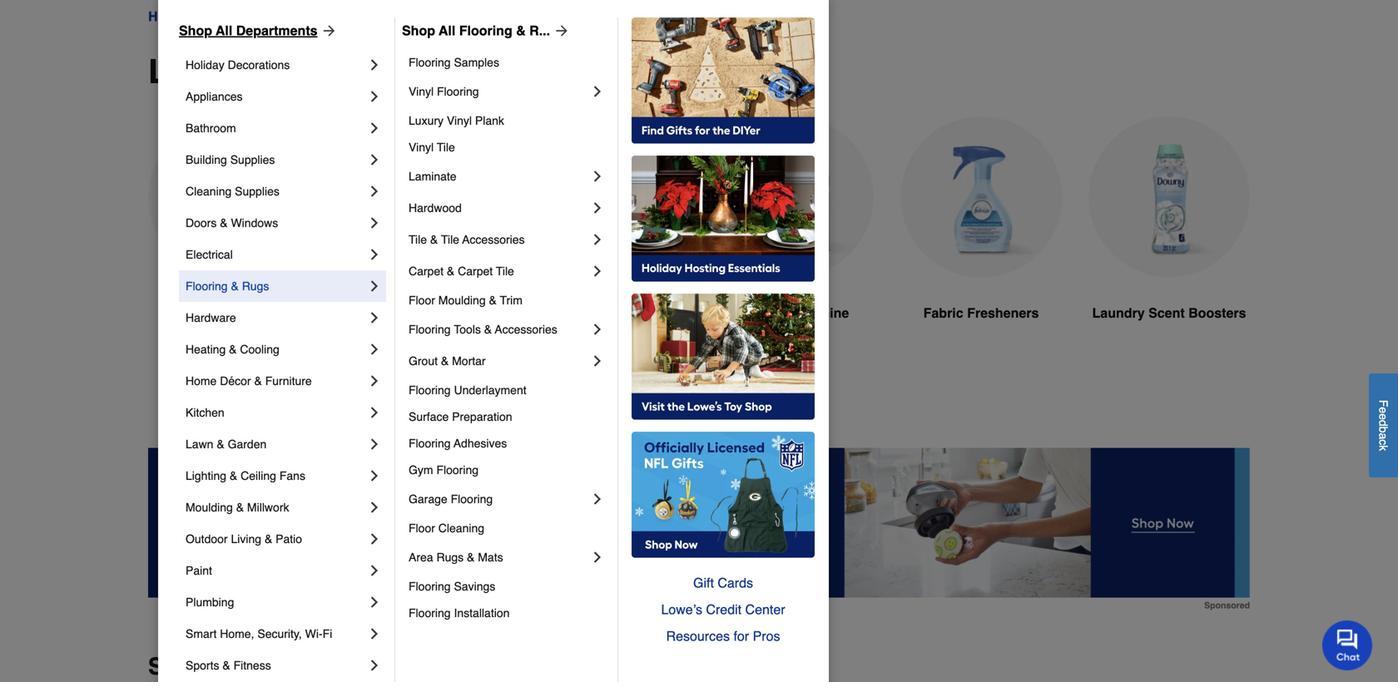 Task type: describe. For each thing, give the bounding box(es) containing it.
building supplies link
[[186, 144, 366, 176]]

all for flooring
[[439, 23, 456, 38]]

grout & mortar link
[[409, 345, 589, 377]]

flooring installation link
[[409, 600, 606, 627]]

green container of gain laundry detergent. image
[[148, 117, 310, 277]]

shop by brand
[[148, 654, 314, 680]]

electrical link
[[186, 239, 366, 271]]

chevron right image for garage flooring
[[589, 491, 606, 508]]

show more button
[[636, 383, 762, 422]]

shop all departments
[[179, 23, 318, 38]]

home décor & furniture
[[186, 375, 312, 388]]

scent
[[1149, 305, 1185, 321]]

floor for floor cleaning
[[409, 522, 435, 535]]

carpet & carpet tile link
[[409, 256, 589, 287]]

chevron right image for kitchen
[[366, 405, 383, 421]]

vinyl flooring link
[[409, 76, 589, 107]]

floor moulding & trim link
[[409, 287, 606, 314]]

grout
[[409, 355, 438, 368]]

chevron right image for heating & cooling
[[366, 341, 383, 358]]

& left r...
[[516, 23, 526, 38]]

arrow right image for shop all departments
[[318, 22, 338, 39]]

shop all flooring & r... link
[[402, 21, 570, 41]]

underlayment
[[454, 384, 527, 397]]

laundry scent boosters
[[1093, 305, 1246, 321]]

arrow right image for shop all flooring & r...
[[550, 22, 570, 39]]

show more
[[664, 395, 735, 410]]

white bottle of shout stain remover. image
[[524, 117, 686, 278]]

for
[[734, 629, 749, 644]]

laundry detergent link
[[148, 117, 310, 363]]

washing machine cleaners
[[737, 305, 849, 341]]

supplies down laundry supplies link
[[289, 52, 428, 91]]

doors
[[186, 216, 217, 230]]

gift cards link
[[632, 570, 815, 597]]

area rugs & mats
[[409, 551, 503, 564]]

chevron right image for moulding & millwork
[[366, 499, 383, 516]]

mortar
[[452, 355, 486, 368]]

washing machine cleaners link
[[713, 117, 874, 383]]

garage
[[409, 493, 448, 506]]

chevron right image for grout & mortar
[[589, 353, 606, 370]]

appliances
[[186, 90, 243, 103]]

chevron right image for lawn & garden
[[366, 436, 383, 453]]

gym flooring
[[409, 464, 479, 477]]

garden
[[228, 438, 267, 451]]

furniture
[[265, 375, 312, 388]]

luxury
[[409, 114, 444, 127]]

show
[[664, 395, 699, 410]]

moulding & millwork
[[186, 501, 289, 514]]

k
[[1377, 446, 1391, 451]]

chevron right image for tile & tile accessories
[[589, 231, 606, 248]]

paint
[[186, 564, 212, 578]]

washing
[[737, 305, 792, 321]]

heating
[[186, 343, 226, 356]]

home link
[[148, 7, 185, 27]]

gym
[[409, 464, 433, 477]]

r...
[[530, 23, 550, 38]]

& right 'doors' on the left top
[[220, 216, 228, 230]]

chevron right image for laminate
[[589, 168, 606, 185]]

flooring down the softeners
[[409, 323, 451, 336]]

chevron right image for area rugs & mats
[[589, 549, 606, 566]]

chevron right image for hardwood
[[589, 200, 606, 216]]

doors & windows
[[186, 216, 278, 230]]

& inside 'link'
[[467, 551, 475, 564]]

2 e from the top
[[1377, 414, 1391, 420]]

windows
[[231, 216, 278, 230]]

chevron right image for home décor & furniture
[[366, 373, 383, 390]]

f e e d b a c k
[[1377, 400, 1391, 451]]

holiday decorations link
[[186, 49, 366, 81]]

luxury vinyl plank
[[409, 114, 504, 127]]

supplies for the building supplies link
[[230, 153, 275, 166]]

lowe's credit center link
[[632, 597, 815, 623]]

cleaning for bottommost cleaning supplies link
[[186, 185, 232, 198]]

smart home, security, wi-fi link
[[186, 618, 366, 650]]

smart home, security, wi-fi
[[186, 628, 332, 641]]

chevron right image for lighting & ceiling fans
[[366, 468, 383, 484]]

supplies for bottommost cleaning supplies link
[[235, 185, 280, 198]]

& left millwork
[[236, 501, 244, 514]]

chevron right image for sports & fitness
[[366, 658, 383, 674]]

boosters
[[1189, 305, 1246, 321]]

center
[[745, 602, 785, 618]]

millwork
[[247, 501, 289, 514]]

stain
[[583, 305, 616, 321]]

softeners
[[408, 305, 470, 321]]

0 vertical spatial laundry supplies
[[330, 9, 433, 24]]

chevron right image for paint
[[366, 563, 383, 579]]

vinyl tile
[[409, 141, 455, 154]]

chevron right image for building supplies
[[366, 151, 383, 168]]

supplies for laundry supplies link
[[382, 9, 433, 24]]

home for home décor & furniture
[[186, 375, 217, 388]]

gym flooring link
[[409, 457, 606, 484]]

supplies for cleaning supplies link to the top
[[260, 9, 315, 24]]

chevron right image for appliances
[[366, 88, 383, 105]]

appliances link
[[186, 81, 366, 112]]

adhesives
[[454, 437, 507, 450]]

fresheners
[[967, 305, 1039, 321]]

rugs inside 'link'
[[437, 551, 464, 564]]

chevron right image for holiday decorations
[[366, 57, 383, 73]]

& left trim on the left top of the page
[[489, 294, 497, 307]]

heating & cooling
[[186, 343, 280, 356]]

flooring up vinyl flooring
[[409, 56, 451, 69]]

& left patio
[[265, 533, 272, 546]]

trim
[[500, 294, 523, 307]]

flooring inside 'link'
[[437, 464, 479, 477]]

cleaning for cleaning supplies link to the top
[[200, 9, 256, 24]]

vinyl for vinyl flooring
[[409, 85, 434, 98]]

tile up carpet & carpet tile
[[441, 233, 459, 246]]

accessories for flooring tools & accessories
[[495, 323, 557, 336]]

resources for pros link
[[632, 623, 815, 650]]

vinyl for vinyl tile
[[409, 141, 434, 154]]

laminate
[[409, 170, 457, 183]]

chevron right image for carpet & carpet tile
[[589, 263, 606, 280]]

all for departments
[[216, 23, 232, 38]]

1 carpet from the left
[[409, 265, 444, 278]]

tile down hardwood
[[409, 233, 427, 246]]

1 e from the top
[[1377, 407, 1391, 414]]

bottle of downy laundry scent booster. image
[[1089, 117, 1250, 277]]

& left ceiling
[[230, 469, 237, 483]]

tile up floor moulding & trim link
[[496, 265, 514, 278]]

area rugs & mats link
[[409, 542, 589, 574]]

flooring down area
[[409, 580, 451, 594]]

1 horizontal spatial moulding
[[438, 294, 486, 307]]

smart
[[186, 628, 217, 641]]

2 carpet from the left
[[458, 265, 493, 278]]

gift cards
[[693, 576, 753, 591]]

wi-
[[305, 628, 323, 641]]

removers
[[619, 305, 684, 321]]

chevron right image for electrical
[[366, 246, 383, 263]]

2 vertical spatial cleaning
[[438, 522, 485, 535]]

cleaners
[[765, 325, 821, 341]]

paint link
[[186, 555, 366, 587]]

lowe's credit center
[[661, 602, 785, 618]]

shop
[[148, 654, 206, 680]]

gift
[[693, 576, 714, 591]]

& right décor
[[254, 375, 262, 388]]

building
[[186, 153, 227, 166]]

flooring down surface
[[409, 437, 451, 450]]

plumbing
[[186, 596, 234, 609]]

chevron right image for vinyl flooring
[[589, 83, 606, 100]]

a
[[1377, 433, 1391, 440]]

resources for pros
[[666, 629, 780, 644]]



Task type: locate. For each thing, give the bounding box(es) containing it.
supplies up windows
[[235, 185, 280, 198]]

e up b
[[1377, 414, 1391, 420]]

chevron right image for flooring tools & accessories
[[589, 321, 606, 338]]

by
[[213, 654, 240, 680]]

cleaning up holiday decorations
[[200, 9, 256, 24]]

fabric inside 'link'
[[924, 305, 964, 321]]

e up d
[[1377, 407, 1391, 414]]

visit the lowe's toy shop. image
[[632, 294, 815, 420]]

0 horizontal spatial arrow right image
[[318, 22, 338, 39]]

0 vertical spatial cleaning supplies link
[[200, 7, 315, 27]]

moulding & millwork link
[[186, 492, 366, 524]]

hardware
[[186, 311, 236, 325]]

cleaning up area rugs & mats
[[438, 522, 485, 535]]

1 all from the left
[[216, 23, 232, 38]]

1 vertical spatial moulding
[[186, 501, 233, 514]]

accessories
[[462, 233, 525, 246], [495, 323, 557, 336]]

flooring underlayment link
[[409, 377, 606, 404]]

vinyl down luxury
[[409, 141, 434, 154]]

0 vertical spatial moulding
[[438, 294, 486, 307]]

tile & tile accessories
[[409, 233, 525, 246]]

2 floor from the top
[[409, 522, 435, 535]]

outdoor living & patio
[[186, 533, 302, 546]]

e
[[1377, 407, 1391, 414], [1377, 414, 1391, 420]]

laminate link
[[409, 161, 589, 192]]

0 vertical spatial cleaning supplies
[[200, 9, 315, 24]]

carpet up floor moulding & trim
[[458, 265, 493, 278]]

flooring savings link
[[409, 574, 606, 600]]

flooring samples link
[[409, 49, 606, 76]]

& right the lawn
[[217, 438, 225, 451]]

shop up 'flooring samples'
[[402, 23, 435, 38]]

sports & fitness
[[186, 659, 271, 673]]

laundry supplies
[[330, 9, 433, 24], [148, 52, 428, 91]]

cleaning supplies for bottommost cleaning supplies link
[[186, 185, 280, 198]]

installation
[[454, 607, 510, 620]]

vinyl left plank
[[447, 114, 472, 127]]

0 horizontal spatial moulding
[[186, 501, 233, 514]]

luxury vinyl plank link
[[409, 107, 606, 134]]

accessories down hardwood link
[[462, 233, 525, 246]]

decorations
[[228, 58, 290, 72]]

1 vertical spatial cleaning
[[186, 185, 232, 198]]

holiday decorations
[[186, 58, 290, 72]]

flooring tools & accessories
[[409, 323, 557, 336]]

garage flooring link
[[409, 484, 589, 515]]

laundry left 'scent'
[[1093, 305, 1145, 321]]

supplies up holiday decorations link
[[260, 9, 315, 24]]

chevron right image for doors & windows
[[366, 215, 383, 231]]

all up 'flooring samples'
[[439, 23, 456, 38]]

supplies down bathroom link
[[230, 153, 275, 166]]

preparation
[[452, 410, 512, 424]]

2 fabric from the left
[[924, 305, 964, 321]]

flooring & rugs link
[[186, 271, 366, 302]]

cleaning supplies link up decorations
[[200, 7, 315, 27]]

floor
[[409, 294, 435, 307], [409, 522, 435, 535]]

surface preparation
[[409, 410, 512, 424]]

& up laundry detergent
[[231, 280, 239, 293]]

hardwood link
[[409, 192, 589, 224]]

flooring up floor cleaning at the left
[[451, 493, 493, 506]]

1 horizontal spatial carpet
[[458, 265, 493, 278]]

shop all flooring & r...
[[402, 23, 550, 38]]

carpet up the fabric softeners
[[409, 265, 444, 278]]

cleaning supplies up doors & windows
[[186, 185, 280, 198]]

flooring savings
[[409, 580, 496, 594]]

shop up holiday
[[179, 23, 212, 38]]

2 shop from the left
[[402, 23, 435, 38]]

chevron right image for flooring & rugs
[[366, 278, 383, 295]]

1 shop from the left
[[179, 23, 212, 38]]

arrow right image up holiday decorations link
[[318, 22, 338, 39]]

lighting & ceiling fans link
[[186, 460, 366, 492]]

moulding down carpet & carpet tile
[[438, 294, 486, 307]]

floor down carpet & carpet tile
[[409, 294, 435, 307]]

fabric for fabric fresheners
[[924, 305, 964, 321]]

0 horizontal spatial home
[[148, 9, 185, 24]]

shop for shop all flooring & r...
[[402, 23, 435, 38]]

0 horizontal spatial fabric
[[364, 305, 404, 321]]

grout & mortar
[[409, 355, 486, 368]]

laundry supplies link
[[330, 7, 433, 27]]

1 horizontal spatial all
[[439, 23, 456, 38]]

0 vertical spatial home
[[148, 9, 185, 24]]

arrow right image up flooring samples link
[[550, 22, 570, 39]]

doors & windows link
[[186, 207, 366, 239]]

carpet & carpet tile
[[409, 265, 514, 278]]

accessories down trim on the left top of the page
[[495, 323, 557, 336]]

outdoor living & patio link
[[186, 524, 366, 555]]

laundry for green container of gain laundry detergent. image on the left
[[170, 305, 222, 321]]

pros
[[753, 629, 780, 644]]

tools
[[454, 323, 481, 336]]

flooring down the flooring savings
[[409, 607, 451, 620]]

2 all from the left
[[439, 23, 456, 38]]

vinyl tile link
[[409, 134, 606, 161]]

brand
[[247, 654, 314, 680]]

tile down luxury vinyl plank
[[437, 141, 455, 154]]

building supplies
[[186, 153, 275, 166]]

plank
[[475, 114, 504, 127]]

laundry down the shop all departments
[[148, 52, 280, 91]]

floor cleaning link
[[409, 515, 606, 542]]

2 vertical spatial vinyl
[[409, 141, 434, 154]]

1 horizontal spatial arrow right image
[[550, 22, 570, 39]]

arrow right image inside shop all departments link
[[318, 22, 338, 39]]

1 vertical spatial accessories
[[495, 323, 557, 336]]

cleaning supplies link
[[200, 7, 315, 27], [186, 176, 366, 207]]

chevron right image
[[589, 83, 606, 100], [366, 151, 383, 168], [589, 168, 606, 185], [366, 183, 383, 200], [589, 200, 606, 216], [366, 215, 383, 231], [366, 246, 383, 263], [366, 310, 383, 326], [366, 341, 383, 358], [366, 373, 383, 390], [366, 405, 383, 421], [366, 468, 383, 484], [366, 531, 383, 548], [589, 549, 606, 566], [366, 563, 383, 579], [366, 594, 383, 611], [366, 658, 383, 674]]

accessories for tile & tile accessories
[[462, 233, 525, 246]]

area
[[409, 551, 433, 564]]

& left cooling
[[229, 343, 237, 356]]

shop for shop all departments
[[179, 23, 212, 38]]

rugs up detergent
[[242, 280, 269, 293]]

flooring up surface
[[409, 384, 451, 397]]

laundry stain removers
[[527, 305, 684, 321]]

supplies up 'flooring samples'
[[382, 9, 433, 24]]

fabric for fabric softeners
[[364, 305, 404, 321]]

heating & cooling link
[[186, 334, 366, 365]]

laundry up heating
[[170, 305, 222, 321]]

cards
[[718, 576, 753, 591]]

officially licensed n f l gifts. shop now. image
[[632, 432, 815, 559]]

c
[[1377, 440, 1391, 446]]

flooring down flooring adhesives
[[437, 464, 479, 477]]

chevron right image for outdoor living & patio
[[366, 531, 383, 548]]

1 vertical spatial vinyl
[[447, 114, 472, 127]]

& up floor moulding & trim
[[447, 265, 455, 278]]

home for home
[[148, 9, 185, 24]]

cleaning supplies up decorations
[[200, 9, 315, 24]]

garage flooring
[[409, 493, 493, 506]]

laundry right trim on the left top of the page
[[527, 305, 579, 321]]

0 horizontal spatial carpet
[[409, 265, 444, 278]]

samples
[[454, 56, 499, 69]]

kitchen
[[186, 406, 225, 420]]

1 fabric from the left
[[364, 305, 404, 321]]

advertisement region
[[148, 448, 1250, 611]]

rugs right area
[[437, 551, 464, 564]]

vinyl flooring
[[409, 85, 479, 98]]

hardware link
[[186, 302, 366, 334]]

chat invite button image
[[1323, 620, 1373, 671]]

home,
[[220, 628, 254, 641]]

2 arrow right image from the left
[[550, 22, 570, 39]]

chevron right image for bathroom
[[366, 120, 383, 137]]

flooring down electrical
[[186, 280, 228, 293]]

fabric fresheners
[[924, 305, 1039, 321]]

chevron right image for cleaning supplies
[[366, 183, 383, 200]]

mats
[[478, 551, 503, 564]]

orange box of tide washing machine cleaner. image
[[713, 117, 874, 277]]

0 vertical spatial rugs
[[242, 280, 269, 293]]

holiday hosting essentials. image
[[632, 156, 815, 282]]

sports & fitness link
[[186, 650, 366, 682]]

& down hardwood
[[430, 233, 438, 246]]

0 vertical spatial cleaning
[[200, 9, 256, 24]]

1 horizontal spatial home
[[186, 375, 217, 388]]

1 vertical spatial laundry supplies
[[148, 52, 428, 91]]

laundry
[[330, 9, 378, 24], [148, 52, 280, 91], [170, 305, 222, 321], [527, 305, 579, 321], [1093, 305, 1145, 321]]

laundry for bottle of downy laundry scent booster. image on the right of the page
[[1093, 305, 1145, 321]]

0 horizontal spatial all
[[216, 23, 232, 38]]

find gifts for the diyer. image
[[632, 17, 815, 144]]

fabric softeners link
[[336, 117, 498, 363]]

& left the mats
[[467, 551, 475, 564]]

cleaning supplies for cleaning supplies link to the top
[[200, 9, 315, 24]]

chevron right image for smart home, security, wi-fi
[[366, 626, 383, 643]]

1 vertical spatial home
[[186, 375, 217, 388]]

carpet
[[409, 265, 444, 278], [458, 265, 493, 278]]

0 vertical spatial vinyl
[[409, 85, 434, 98]]

cleaning supplies link up windows
[[186, 176, 366, 207]]

cleaning down building
[[186, 185, 232, 198]]

1 vertical spatial cleaning supplies link
[[186, 176, 366, 207]]

laundry for white bottle of shout stain remover. image at left top
[[527, 305, 579, 321]]

surface
[[409, 410, 449, 424]]

1 vertical spatial rugs
[[437, 551, 464, 564]]

1 vertical spatial cleaning supplies
[[186, 185, 280, 198]]

flooring samples
[[409, 56, 499, 69]]

1 horizontal spatial fabric
[[924, 305, 964, 321]]

laundry right departments
[[330, 9, 378, 24]]

flooring up luxury vinyl plank
[[437, 85, 479, 98]]

1 arrow right image from the left
[[318, 22, 338, 39]]

0 vertical spatial floor
[[409, 294, 435, 307]]

0 horizontal spatial shop
[[179, 23, 212, 38]]

& right tools
[[484, 323, 492, 336]]

more
[[703, 395, 735, 410]]

outdoor
[[186, 533, 228, 546]]

lawn & garden link
[[186, 429, 366, 460]]

lowe's
[[661, 602, 703, 618]]

moulding up outdoor
[[186, 501, 233, 514]]

décor
[[220, 375, 251, 388]]

shop all departments link
[[179, 21, 338, 41]]

patio
[[276, 533, 302, 546]]

1 vertical spatial floor
[[409, 522, 435, 535]]

blue spray bottle of febreze fabric freshener. image
[[901, 117, 1062, 278]]

floor up area
[[409, 522, 435, 535]]

& right grout
[[441, 355, 449, 368]]

chevron right image
[[366, 57, 383, 73], [366, 88, 383, 105], [366, 120, 383, 137], [589, 231, 606, 248], [589, 263, 606, 280], [366, 278, 383, 295], [589, 321, 606, 338], [589, 353, 606, 370], [366, 436, 383, 453], [589, 491, 606, 508], [366, 499, 383, 516], [366, 626, 383, 643]]

home décor & furniture link
[[186, 365, 366, 397]]

flooring up samples
[[459, 23, 513, 38]]

fabric left the softeners
[[364, 305, 404, 321]]

0 horizontal spatial rugs
[[242, 280, 269, 293]]

all up holiday decorations
[[216, 23, 232, 38]]

& right sports
[[223, 659, 230, 673]]

1 horizontal spatial shop
[[402, 23, 435, 38]]

0 vertical spatial accessories
[[462, 233, 525, 246]]

blue bottle of downy fabric softener. image
[[336, 117, 498, 277]]

fabric left 'fresheners'
[[924, 305, 964, 321]]

arrow right image inside shop all flooring & r... link
[[550, 22, 570, 39]]

laundry detergent
[[170, 305, 288, 321]]

1 floor from the top
[[409, 294, 435, 307]]

tile & tile accessories link
[[409, 224, 589, 256]]

chevron right image for plumbing
[[366, 594, 383, 611]]

vinyl up luxury
[[409, 85, 434, 98]]

lighting
[[186, 469, 226, 483]]

1 horizontal spatial rugs
[[437, 551, 464, 564]]

cooling
[[240, 343, 280, 356]]

floor for floor moulding & trim
[[409, 294, 435, 307]]

flooring installation
[[409, 607, 510, 620]]

& inside "link"
[[229, 343, 237, 356]]

arrow right image
[[318, 22, 338, 39], [550, 22, 570, 39]]

chevron right image for hardware
[[366, 310, 383, 326]]

flooring
[[459, 23, 513, 38], [409, 56, 451, 69], [437, 85, 479, 98], [186, 280, 228, 293], [409, 323, 451, 336], [409, 384, 451, 397], [409, 437, 451, 450], [437, 464, 479, 477], [451, 493, 493, 506], [409, 580, 451, 594], [409, 607, 451, 620]]

f e e d b a c k button
[[1369, 374, 1398, 478]]



Task type: vqa. For each thing, say whether or not it's contained in the screenshot.
Plumbing link
yes



